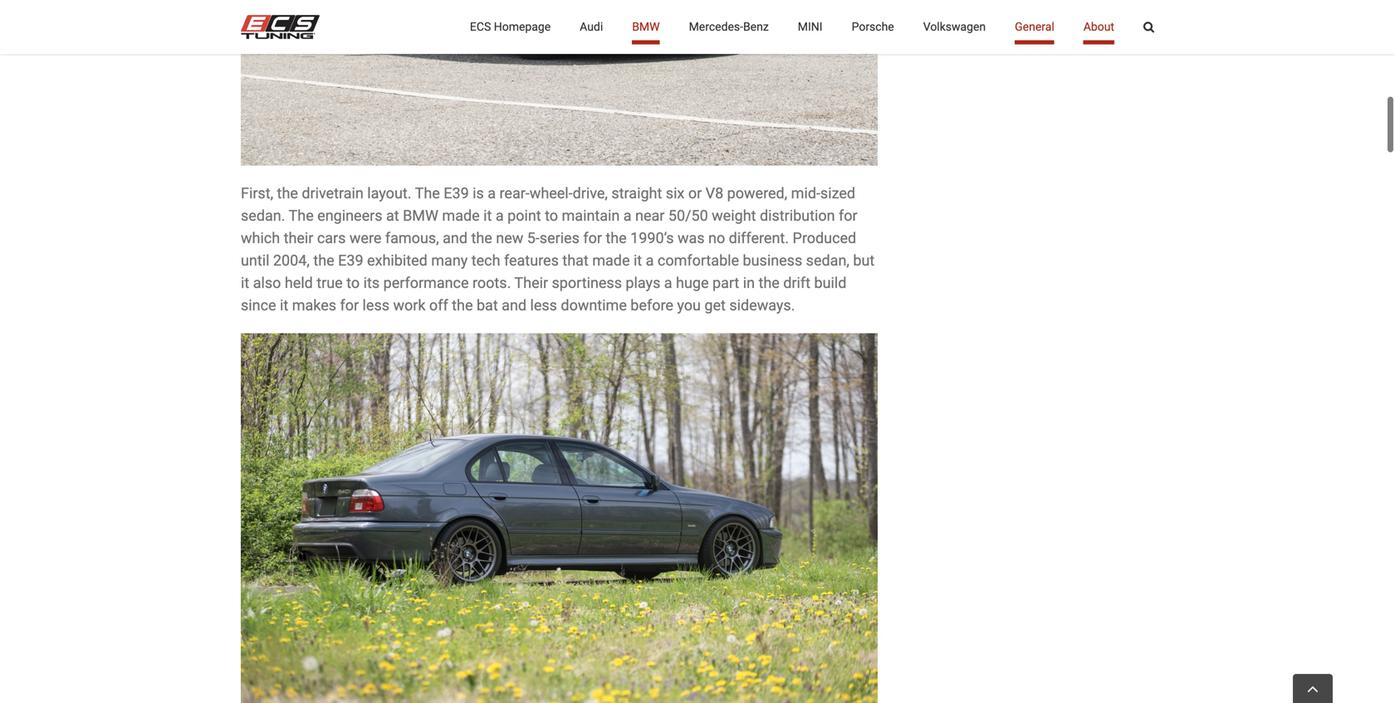 Task type: locate. For each thing, give the bounding box(es) containing it.
0 horizontal spatial bmw
[[403, 207, 439, 225]]

get
[[705, 297, 726, 314]]

engineers
[[318, 207, 383, 225]]

bmw up famous,
[[403, 207, 439, 225]]

made up sportiness
[[593, 252, 630, 270]]

1 less from the left
[[363, 297, 390, 314]]

1 horizontal spatial the
[[415, 185, 440, 202]]

v8
[[706, 185, 724, 202]]

1 vertical spatial bmw
[[403, 207, 439, 225]]

0 horizontal spatial and
[[443, 230, 468, 247]]

ecs homepage
[[470, 20, 551, 34]]

drive,
[[573, 185, 608, 202]]

about
[[1084, 20, 1115, 34]]

the up their
[[289, 207, 314, 225]]

or
[[689, 185, 702, 202]]

1 vertical spatial for
[[584, 230, 602, 247]]

bmw link
[[633, 0, 660, 54]]

0 horizontal spatial less
[[363, 297, 390, 314]]

sportiness
[[552, 275, 622, 292]]

before
[[631, 297, 674, 314]]

cars
[[317, 230, 346, 247]]

2 vertical spatial for
[[340, 297, 359, 314]]

1 horizontal spatial and
[[502, 297, 527, 314]]

less down their
[[531, 297, 558, 314]]

and
[[443, 230, 468, 247], [502, 297, 527, 314]]

the right layout.
[[415, 185, 440, 202]]

the down maintain
[[606, 230, 627, 247]]

the right off
[[452, 297, 473, 314]]

famous,
[[385, 230, 439, 247]]

1 vertical spatial the
[[289, 207, 314, 225]]

bmw
[[633, 20, 660, 34], [403, 207, 439, 225]]

1 horizontal spatial e39
[[444, 185, 469, 202]]

sideways.
[[730, 297, 796, 314]]

0 vertical spatial the
[[415, 185, 440, 202]]

e39 down were
[[338, 252, 364, 270]]

0 vertical spatial to
[[545, 207, 558, 225]]

2 horizontal spatial for
[[839, 207, 858, 225]]

made down is
[[442, 207, 480, 225]]

less
[[363, 297, 390, 314], [531, 297, 558, 314]]

benz
[[744, 20, 769, 34]]

0 horizontal spatial e39
[[338, 252, 364, 270]]

features
[[504, 252, 559, 270]]

bmw right audi
[[633, 20, 660, 34]]

six
[[666, 185, 685, 202]]

was
[[678, 230, 705, 247]]

a
[[488, 185, 496, 202], [496, 207, 504, 225], [624, 207, 632, 225], [646, 252, 654, 270], [665, 275, 673, 292]]

and up many
[[443, 230, 468, 247]]

to
[[545, 207, 558, 225], [347, 275, 360, 292]]

business
[[743, 252, 803, 270]]

roots.
[[473, 275, 511, 292]]

audi
[[580, 20, 603, 34]]

1 horizontal spatial less
[[531, 297, 558, 314]]

for down sized
[[839, 207, 858, 225]]

1 vertical spatial made
[[593, 252, 630, 270]]

tech
[[472, 252, 501, 270]]

1 horizontal spatial for
[[584, 230, 602, 247]]

different.
[[729, 230, 789, 247]]

makes
[[292, 297, 337, 314]]

50/50
[[669, 207, 709, 225]]

for
[[839, 207, 858, 225], [584, 230, 602, 247], [340, 297, 359, 314]]

comfortable
[[658, 252, 740, 270]]

downtime
[[561, 297, 627, 314]]

1990's
[[631, 230, 674, 247]]

1 vertical spatial to
[[347, 275, 360, 292]]

is
[[473, 185, 484, 202]]

for down maintain
[[584, 230, 602, 247]]

and right bat
[[502, 297, 527, 314]]

to down wheel-
[[545, 207, 558, 225]]

for down true at left top
[[340, 297, 359, 314]]

no
[[709, 230, 726, 247]]

about link
[[1084, 0, 1115, 54]]

0 vertical spatial for
[[839, 207, 858, 225]]

5-
[[527, 230, 540, 247]]

e39
[[444, 185, 469, 202], [338, 252, 364, 270]]

it right since
[[280, 297, 289, 314]]

e39 left is
[[444, 185, 469, 202]]

it
[[484, 207, 492, 225], [634, 252, 642, 270], [241, 275, 249, 292], [280, 297, 289, 314]]

work
[[393, 297, 426, 314]]

bat
[[477, 297, 498, 314]]

held
[[285, 275, 313, 292]]

0 horizontal spatial the
[[289, 207, 314, 225]]

0 vertical spatial bmw
[[633, 20, 660, 34]]

1 vertical spatial e39
[[338, 252, 364, 270]]

mini link
[[798, 0, 823, 54]]

ecs tuning logo image
[[241, 15, 320, 39]]

1 horizontal spatial made
[[593, 252, 630, 270]]

also
[[253, 275, 281, 292]]

0 vertical spatial made
[[442, 207, 480, 225]]

0 vertical spatial and
[[443, 230, 468, 247]]

their
[[515, 275, 548, 292]]

ecs
[[470, 20, 491, 34]]

it left also
[[241, 275, 249, 292]]

true
[[317, 275, 343, 292]]

mid-
[[792, 185, 821, 202]]

series
[[540, 230, 580, 247]]

1 horizontal spatial to
[[545, 207, 558, 225]]

the
[[415, 185, 440, 202], [289, 207, 314, 225]]

general
[[1016, 20, 1055, 34]]

mercedes-
[[689, 20, 744, 34]]

the
[[277, 185, 298, 202], [472, 230, 493, 247], [606, 230, 627, 247], [314, 252, 335, 270], [759, 275, 780, 292], [452, 297, 473, 314]]

huge
[[676, 275, 709, 292]]

to left its
[[347, 275, 360, 292]]

less down its
[[363, 297, 390, 314]]



Task type: describe. For each thing, give the bounding box(es) containing it.
straight
[[612, 185, 663, 202]]

2004,
[[273, 252, 310, 270]]

homepage
[[494, 20, 551, 34]]

layout.
[[367, 185, 412, 202]]

weight
[[712, 207, 757, 225]]

a left huge
[[665, 275, 673, 292]]

first, the drivetrain layout. the e39 is a rear-wheel-drive, straight six or v8 powered, mid-sized sedan. the engineers at bmw made it a point to maintain a near 50/50 weight distribution for which their cars were famous, and the new 5-series for the 1990's was no different. produced until 2004, the e39 exhibited many tech features that made it a comfortable business sedan, but it also held true to its performance roots. their sportiness plays a huge part in the drift build since it makes for less work off the bat and less downtime before you get sideways.
[[241, 185, 875, 314]]

volkswagen
[[924, 20, 986, 34]]

a down "1990's"
[[646, 252, 654, 270]]

produced
[[793, 230, 857, 247]]

1 horizontal spatial bmw
[[633, 20, 660, 34]]

0 horizontal spatial to
[[347, 275, 360, 292]]

sedan.
[[241, 207, 285, 225]]

were
[[350, 230, 382, 247]]

near
[[636, 207, 665, 225]]

0 horizontal spatial made
[[442, 207, 480, 225]]

until
[[241, 252, 270, 270]]

part
[[713, 275, 740, 292]]

that
[[563, 252, 589, 270]]

it down is
[[484, 207, 492, 225]]

0 vertical spatial e39
[[444, 185, 469, 202]]

the up true at left top
[[314, 252, 335, 270]]

point
[[508, 207, 541, 225]]

ecs homepage link
[[470, 0, 551, 54]]

a right is
[[488, 185, 496, 202]]

porsche link
[[852, 0, 895, 54]]

porsche
[[852, 20, 895, 34]]

build
[[815, 275, 847, 292]]

wheel-
[[530, 185, 573, 202]]

plays
[[626, 275, 661, 292]]

many
[[431, 252, 468, 270]]

bmw inside first, the drivetrain layout. the e39 is a rear-wheel-drive, straight six or v8 powered, mid-sized sedan. the engineers at bmw made it a point to maintain a near 50/50 weight distribution for which their cars were famous, and the new 5-series for the 1990's was no different. produced until 2004, the e39 exhibited many tech features that made it a comfortable business sedan, but it also held true to its performance roots. their sportiness plays a huge part in the drift build since it makes for less work off the bat and less downtime before you get sideways.
[[403, 207, 439, 225]]

volkswagen link
[[924, 0, 986, 54]]

sedan,
[[807, 252, 850, 270]]

the right first,
[[277, 185, 298, 202]]

mercedes-benz
[[689, 20, 769, 34]]

a left near at the left
[[624, 207, 632, 225]]

new
[[496, 230, 524, 247]]

the right in
[[759, 275, 780, 292]]

off
[[430, 297, 448, 314]]

drivetrain
[[302, 185, 364, 202]]

you
[[678, 297, 701, 314]]

at
[[386, 207, 399, 225]]

their
[[284, 230, 314, 247]]

a up new
[[496, 207, 504, 225]]

rear-
[[500, 185, 530, 202]]

mini
[[798, 20, 823, 34]]

first,
[[241, 185, 273, 202]]

its
[[364, 275, 380, 292]]

maintain
[[562, 207, 620, 225]]

mercedes-benz link
[[689, 0, 769, 54]]

the up tech
[[472, 230, 493, 247]]

which
[[241, 230, 280, 247]]

distribution
[[760, 207, 836, 225]]

audi link
[[580, 0, 603, 54]]

it up the plays
[[634, 252, 642, 270]]

1 vertical spatial and
[[502, 297, 527, 314]]

since
[[241, 297, 276, 314]]

drift
[[784, 275, 811, 292]]

performance
[[384, 275, 469, 292]]

powered,
[[728, 185, 788, 202]]

but
[[854, 252, 875, 270]]

general link
[[1016, 0, 1055, 54]]

2 less from the left
[[531, 297, 558, 314]]

0 horizontal spatial for
[[340, 297, 359, 314]]

exhibited
[[367, 252, 428, 270]]

sized
[[821, 185, 856, 202]]

in
[[743, 275, 755, 292]]



Task type: vqa. For each thing, say whether or not it's contained in the screenshot.
EXPERIENCE. on the left bottom of the page
no



